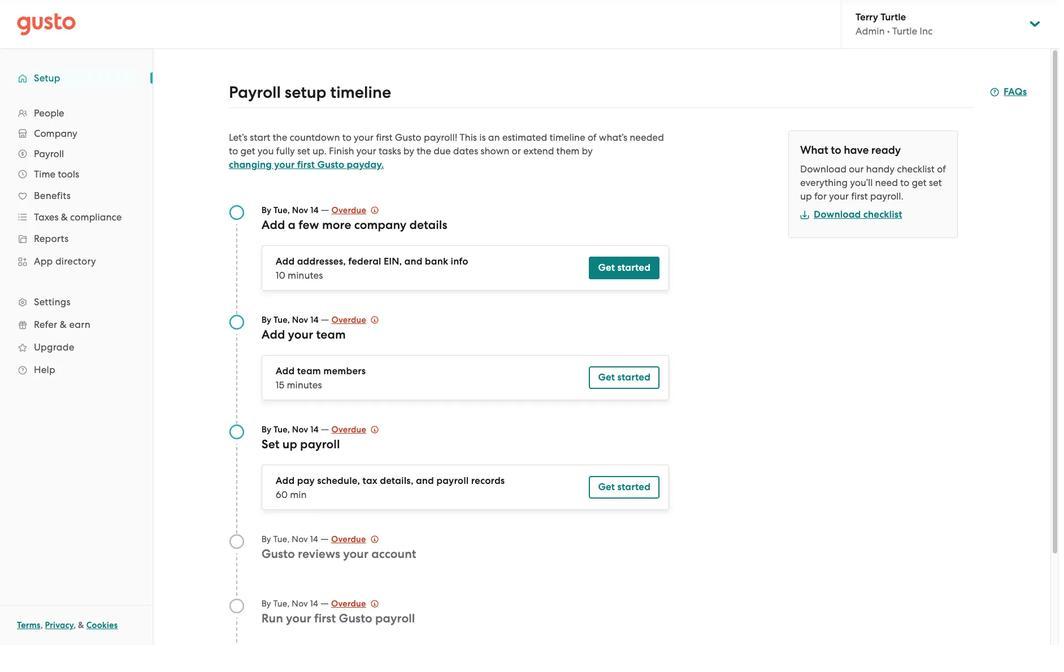 Task type: locate. For each thing, give the bounding box(es) containing it.
1 circle blank image from the top
[[229, 534, 245, 550]]

refer & earn
[[34, 319, 90, 330]]

overdue button up members
[[332, 313, 379, 327]]

details,
[[380, 475, 414, 487]]

company
[[34, 128, 77, 139]]

overdue button up run your first gusto payroll on the bottom left of the page
[[331, 597, 379, 611]]

3 nov from the top
[[292, 425, 308, 435]]

let's start the countdown to your first gusto payroll! this is an estimated                     timeline of what's needed to get you fully set up.
[[229, 132, 664, 157]]

0 vertical spatial payroll
[[229, 83, 281, 102]]

turtle right •
[[893, 25, 918, 37]]

1 by tue, nov 14 — from the top
[[262, 204, 332, 215]]

first up tasks
[[376, 132, 393, 143]]

& left earn
[[60, 319, 67, 330]]

2 vertical spatial get
[[599, 481, 615, 493]]

0 vertical spatial of
[[588, 132, 597, 143]]

them
[[557, 145, 580, 157]]

up left for
[[801, 191, 812, 202]]

first inside download our handy checklist of everything you'll need to get set up for your first payroll.
[[852, 191, 868, 202]]

1 vertical spatial get
[[912, 177, 927, 188]]

gusto inside finish your tasks by the due dates shown or extend them by changing your first gusto payday.
[[317, 159, 345, 171]]

by
[[404, 145, 415, 157], [582, 145, 593, 157]]

by for add your team
[[262, 315, 272, 325]]

up.
[[313, 145, 327, 157]]

nov up run your first gusto payroll on the bottom left of the page
[[292, 599, 308, 609]]

gusto inside let's start the countdown to your first gusto payroll! this is an estimated                     timeline of what's needed to get you fully set up.
[[395, 132, 422, 143]]

up
[[801, 191, 812, 202], [283, 437, 297, 452]]

timeline
[[330, 83, 391, 102], [550, 132, 586, 143]]

to right need
[[901, 177, 910, 188]]

0 horizontal spatial ,
[[41, 620, 43, 631]]

extend
[[524, 145, 554, 157]]

3 — from the top
[[321, 424, 329, 435]]

and inside add addresses, federal ein, and bank info 10 minutes
[[405, 256, 423, 267]]

download for download checklist
[[814, 209, 862, 221]]

3 by from the top
[[262, 425, 272, 435]]

overdue button up the gusto reviews your account
[[331, 533, 379, 546]]

payroll
[[229, 83, 281, 102], [34, 148, 64, 159]]

0 vertical spatial started
[[618, 262, 651, 274]]

1 started from the top
[[618, 262, 651, 274]]

add inside 'add pay schedule, tax details, and payroll records 60 min'
[[276, 475, 295, 487]]

overdue for few
[[332, 205, 367, 215]]

0 vertical spatial the
[[273, 132, 287, 143]]

run
[[262, 611, 283, 626]]

list
[[0, 103, 153, 381]]

& right taxes
[[61, 211, 68, 223]]

started for add your team
[[618, 372, 651, 383]]

— up set up payroll
[[321, 424, 329, 435]]

nov for few
[[292, 205, 308, 215]]

list containing people
[[0, 103, 153, 381]]

taxes & compliance
[[34, 211, 122, 223]]

company
[[354, 218, 407, 232]]

what
[[801, 144, 829, 157]]

— up add your team
[[321, 314, 329, 325]]

get started for payroll
[[599, 481, 651, 493]]

minutes down addresses,
[[288, 270, 323, 281]]

1 tue, from the top
[[274, 205, 290, 215]]

get started
[[599, 262, 651, 274], [599, 372, 651, 383], [599, 481, 651, 493]]

set up changing your first gusto payday. button
[[297, 145, 310, 157]]

, left privacy link
[[41, 620, 43, 631]]

2 horizontal spatial payroll
[[437, 475, 469, 487]]

0 vertical spatial up
[[801, 191, 812, 202]]

1 vertical spatial team
[[297, 365, 321, 377]]

4 by tue, nov 14 — from the top
[[262, 533, 331, 545]]

2 vertical spatial get started button
[[590, 476, 660, 499]]

timeline inside let's start the countdown to your first gusto payroll! this is an estimated                     timeline of what's needed to get you fully set up.
[[550, 132, 586, 143]]

by tue, nov 14 — for team
[[262, 314, 332, 325]]

first inside let's start the countdown to your first gusto payroll! this is an estimated                     timeline of what's needed to get you fully set up.
[[376, 132, 393, 143]]

1 horizontal spatial timeline
[[550, 132, 586, 143]]

let's
[[229, 132, 248, 143]]

changing your first gusto payday. button
[[229, 158, 384, 172]]

payroll setup timeline
[[229, 83, 391, 102]]

14
[[311, 205, 319, 215], [311, 315, 319, 325], [311, 425, 319, 435], [310, 534, 318, 545], [310, 599, 318, 609]]

4 by from the top
[[262, 534, 271, 545]]

add inside add addresses, federal ein, and bank info 10 minutes
[[276, 256, 295, 267]]

1 vertical spatial payroll
[[34, 148, 64, 159]]

14 up reviews
[[310, 534, 318, 545]]

your right reviews
[[343, 547, 369, 562]]

download inside download our handy checklist of everything you'll need to get set up for your first payroll.
[[801, 163, 847, 175]]

your
[[354, 132, 374, 143], [357, 145, 376, 157], [274, 159, 295, 171], [830, 191, 849, 202], [288, 327, 313, 342], [343, 547, 369, 562], [286, 611, 311, 626]]

get inside let's start the countdown to your first gusto payroll! this is an estimated                     timeline of what's needed to get you fully set up.
[[241, 145, 255, 157]]

by for set up payroll
[[262, 425, 272, 435]]

more
[[322, 218, 351, 232]]

14 up set up payroll
[[311, 425, 319, 435]]

overdue for team
[[332, 315, 367, 325]]

2 vertical spatial get started
[[599, 481, 651, 493]]

5 by tue, nov 14 — from the top
[[262, 598, 331, 609]]

0 vertical spatial download
[[801, 163, 847, 175]]

ein,
[[384, 256, 402, 267]]

team left members
[[297, 365, 321, 377]]

1 vertical spatial download
[[814, 209, 862, 221]]

— up reviews
[[321, 533, 329, 545]]

1 vertical spatial &
[[60, 319, 67, 330]]

nov for your
[[292, 534, 308, 545]]

by tue, nov 14 — up set up payroll
[[262, 424, 332, 435]]

overdue button up tax
[[332, 423, 379, 437]]

5 nov from the top
[[292, 599, 308, 609]]

0 vertical spatial timeline
[[330, 83, 391, 102]]

by tue, nov 14 — for payroll
[[262, 424, 332, 435]]

tue, for add your team
[[274, 315, 290, 325]]

— up run your first gusto payroll on the bottom left of the page
[[321, 598, 329, 609]]

tue, for gusto reviews your account
[[273, 534, 290, 545]]

1 horizontal spatial payroll
[[229, 83, 281, 102]]

terry turtle admin • turtle inc
[[856, 11, 933, 37]]

and right details,
[[416, 475, 434, 487]]

gusto reviews your account
[[262, 547, 417, 562]]

cookies button
[[86, 619, 118, 632]]

and right ein,
[[405, 256, 423, 267]]

get up changing
[[241, 145, 255, 157]]

team up members
[[316, 327, 346, 342]]

and
[[405, 256, 423, 267], [416, 475, 434, 487]]

by tue, nov 14 —
[[262, 204, 332, 215], [262, 314, 332, 325], [262, 424, 332, 435], [262, 533, 331, 545], [262, 598, 331, 609]]

5 tue, from the top
[[273, 599, 290, 609]]

get for add your team
[[599, 372, 615, 383]]

tue, up add your team
[[274, 315, 290, 325]]

1 vertical spatial of
[[938, 163, 947, 175]]

2 vertical spatial payroll
[[375, 611, 415, 626]]

download for download our handy checklist of everything you'll need to get set up for your first payroll.
[[801, 163, 847, 175]]

14 for team
[[311, 315, 319, 325]]

timeline up them
[[550, 132, 586, 143]]

finish
[[329, 145, 354, 157]]

—
[[321, 204, 329, 215], [321, 314, 329, 325], [321, 424, 329, 435], [321, 533, 329, 545], [321, 598, 329, 609]]

your up payday.
[[357, 145, 376, 157]]

get inside download our handy checklist of everything you'll need to get set up for your first payroll.
[[912, 177, 927, 188]]

3 started from the top
[[618, 481, 651, 493]]

0 horizontal spatial payroll
[[34, 148, 64, 159]]

up right set
[[283, 437, 297, 452]]

minutes right the 15
[[287, 379, 322, 391]]

minutes inside add team members 15 minutes
[[287, 379, 322, 391]]

overdue
[[332, 205, 367, 215], [332, 315, 367, 325], [332, 425, 367, 435], [331, 534, 366, 545], [331, 599, 366, 609]]

first down the you'll
[[852, 191, 868, 202]]

nov
[[292, 205, 308, 215], [292, 315, 308, 325], [292, 425, 308, 435], [292, 534, 308, 545], [292, 599, 308, 609]]

0 vertical spatial set
[[297, 145, 310, 157]]

by
[[262, 205, 272, 215], [262, 315, 272, 325], [262, 425, 272, 435], [262, 534, 271, 545], [262, 599, 271, 609]]

2 vertical spatial started
[[618, 481, 651, 493]]

by tue, nov 14 — up run
[[262, 598, 331, 609]]

setup
[[285, 83, 327, 102]]

14 for payroll
[[311, 425, 319, 435]]

overdue button for team
[[332, 313, 379, 327]]

overdue up run your first gusto payroll on the bottom left of the page
[[331, 599, 366, 609]]

overdue button for your
[[331, 533, 379, 546]]

1 horizontal spatial set
[[930, 177, 942, 188]]

pay
[[297, 475, 315, 487]]

by tue, nov 14 — up a
[[262, 204, 332, 215]]

overdue button up add a few more company details
[[332, 204, 379, 217]]

timeline right 'setup'
[[330, 83, 391, 102]]

1 vertical spatial minutes
[[287, 379, 322, 391]]

info
[[451, 256, 469, 267]]

overdue up add your team
[[332, 315, 367, 325]]

set
[[297, 145, 310, 157], [930, 177, 942, 188]]

2 — from the top
[[321, 314, 329, 325]]

started for set up payroll
[[618, 481, 651, 493]]

0 horizontal spatial payroll
[[300, 437, 340, 452]]

overdue up the gusto reviews your account
[[331, 534, 366, 545]]

download up 'everything'
[[801, 163, 847, 175]]

1 horizontal spatial by
[[582, 145, 593, 157]]

checklist up need
[[898, 163, 935, 175]]

the left due
[[417, 145, 432, 157]]

4 — from the top
[[321, 533, 329, 545]]

circle blank image
[[229, 534, 245, 550], [229, 598, 245, 614]]

2 by from the top
[[262, 315, 272, 325]]

everything
[[801, 177, 848, 188]]

1 vertical spatial up
[[283, 437, 297, 452]]

account
[[372, 547, 417, 562]]

2 get from the top
[[599, 372, 615, 383]]

and inside 'add pay schedule, tax details, and payroll records 60 min'
[[416, 475, 434, 487]]

overdue button for payroll
[[332, 423, 379, 437]]

help
[[34, 364, 55, 375]]

set right need
[[930, 177, 942, 188]]

terms link
[[17, 620, 41, 631]]

get right need
[[912, 177, 927, 188]]

0 vertical spatial and
[[405, 256, 423, 267]]

1 vertical spatial set
[[930, 177, 942, 188]]

1 — from the top
[[321, 204, 329, 215]]

the
[[273, 132, 287, 143], [417, 145, 432, 157]]

0 horizontal spatial get
[[241, 145, 255, 157]]

checklist
[[898, 163, 935, 175], [864, 209, 903, 221]]

payroll up time
[[34, 148, 64, 159]]

0 horizontal spatial of
[[588, 132, 597, 143]]

0 horizontal spatial by
[[404, 145, 415, 157]]

your up finish
[[354, 132, 374, 143]]

14 up few
[[311, 205, 319, 215]]

overdue up set up payroll
[[332, 425, 367, 435]]

1 get from the top
[[599, 262, 615, 274]]

add inside add team members 15 minutes
[[276, 365, 295, 377]]

3 get started button from the top
[[590, 476, 660, 499]]

payroll up start
[[229, 83, 281, 102]]

turtle
[[881, 11, 907, 23], [893, 25, 918, 37]]

first right run
[[314, 611, 336, 626]]

0 vertical spatial circle blank image
[[229, 534, 245, 550]]

handy
[[867, 163, 895, 175]]

1 by from the top
[[262, 205, 272, 215]]

the inside finish your tasks by the due dates shown or extend them by changing your first gusto payday.
[[417, 145, 432, 157]]

tue, for set up payroll
[[274, 425, 290, 435]]

3 get from the top
[[599, 481, 615, 493]]

14 up add your team
[[311, 315, 319, 325]]

1 nov from the top
[[292, 205, 308, 215]]

1 vertical spatial get
[[599, 372, 615, 383]]

— for your
[[321, 533, 329, 545]]

1 horizontal spatial up
[[801, 191, 812, 202]]

& left the cookies
[[78, 620, 84, 631]]

2 vertical spatial &
[[78, 620, 84, 631]]

by tue, nov 14 — up add your team
[[262, 314, 332, 325]]

a
[[288, 218, 296, 232]]

1 vertical spatial and
[[416, 475, 434, 487]]

3 by tue, nov 14 — from the top
[[262, 424, 332, 435]]

fully
[[276, 145, 295, 157]]

nov up reviews
[[292, 534, 308, 545]]

payroll.
[[871, 191, 904, 202]]

1 vertical spatial the
[[417, 145, 432, 157]]

nov for team
[[292, 315, 308, 325]]

3 get started from the top
[[599, 481, 651, 493]]

tue, down 60
[[273, 534, 290, 545]]

1 horizontal spatial the
[[417, 145, 432, 157]]

up inside download our handy checklist of everything you'll need to get set up for your first payroll.
[[801, 191, 812, 202]]

2 get started from the top
[[599, 372, 651, 383]]

get started button
[[590, 257, 660, 279], [590, 366, 660, 389], [590, 476, 660, 499]]

0 vertical spatial checklist
[[898, 163, 935, 175]]

— up more
[[321, 204, 329, 215]]

minutes
[[288, 270, 323, 281], [287, 379, 322, 391]]

federal
[[348, 256, 382, 267]]

add
[[262, 218, 285, 232], [276, 256, 295, 267], [262, 327, 285, 342], [276, 365, 295, 377], [276, 475, 295, 487]]

1 horizontal spatial payroll
[[375, 611, 415, 626]]

0 vertical spatial minutes
[[288, 270, 323, 281]]

0 horizontal spatial set
[[297, 145, 310, 157]]

tue, up set
[[274, 425, 290, 435]]

privacy
[[45, 620, 74, 631]]

payroll!
[[424, 132, 458, 143]]

2 nov from the top
[[292, 315, 308, 325]]

add team members 15 minutes
[[276, 365, 366, 391]]

to up finish
[[343, 132, 352, 143]]

time tools button
[[11, 164, 141, 184]]

0 horizontal spatial the
[[273, 132, 287, 143]]

4 nov from the top
[[292, 534, 308, 545]]

settings
[[34, 296, 71, 308]]

your inside download our handy checklist of everything you'll need to get set up for your first payroll.
[[830, 191, 849, 202]]

5 by from the top
[[262, 599, 271, 609]]

1 horizontal spatial ,
[[74, 620, 76, 631]]

first
[[376, 132, 393, 143], [297, 159, 315, 171], [852, 191, 868, 202], [314, 611, 336, 626]]

gusto
[[395, 132, 422, 143], [317, 159, 345, 171], [262, 547, 295, 562], [339, 611, 373, 626]]

2 tue, from the top
[[274, 315, 290, 325]]

have
[[844, 144, 869, 157]]

1 vertical spatial checklist
[[864, 209, 903, 221]]

& inside taxes & compliance 'dropdown button'
[[61, 211, 68, 223]]

1 by from the left
[[404, 145, 415, 157]]

nov for first
[[292, 599, 308, 609]]

overdue up add a few more company details
[[332, 205, 367, 215]]

directory
[[55, 256, 96, 267]]

2 circle blank image from the top
[[229, 598, 245, 614]]

& inside refer & earn link
[[60, 319, 67, 330]]

tools
[[58, 169, 79, 180]]

tue, for run your first gusto payroll
[[273, 599, 290, 609]]

by right them
[[582, 145, 593, 157]]

by right tasks
[[404, 145, 415, 157]]

1 vertical spatial circle blank image
[[229, 598, 245, 614]]

1 vertical spatial payroll
[[437, 475, 469, 487]]

2 by tue, nov 14 — from the top
[[262, 314, 332, 325]]

2 get started button from the top
[[590, 366, 660, 389]]

nov up a
[[292, 205, 308, 215]]

the up the "fully"
[[273, 132, 287, 143]]

1 vertical spatial started
[[618, 372, 651, 383]]

0 vertical spatial get started button
[[590, 257, 660, 279]]

turtle up •
[[881, 11, 907, 23]]

4 tue, from the top
[[273, 534, 290, 545]]

0 horizontal spatial up
[[283, 437, 297, 452]]

nov for payroll
[[292, 425, 308, 435]]

addresses,
[[297, 256, 346, 267]]

your right for
[[830, 191, 849, 202]]

0 vertical spatial get
[[599, 262, 615, 274]]

download
[[801, 163, 847, 175], [814, 209, 862, 221]]

, left the cookies
[[74, 620, 76, 631]]

overdue button for first
[[331, 597, 379, 611]]

3 tue, from the top
[[274, 425, 290, 435]]

0 vertical spatial payroll
[[300, 437, 340, 452]]

download down for
[[814, 209, 862, 221]]

1 vertical spatial get started
[[599, 372, 651, 383]]

due
[[434, 145, 451, 157]]

first down up. at left top
[[297, 159, 315, 171]]

tue, up a
[[274, 205, 290, 215]]

app
[[34, 256, 53, 267]]

your inside let's start the countdown to your first gusto payroll! this is an estimated                     timeline of what's needed to get you fully set up.
[[354, 132, 374, 143]]

1 horizontal spatial get
[[912, 177, 927, 188]]

get for set up payroll
[[599, 481, 615, 493]]

add for add addresses, federal ein, and bank info 10 minutes
[[276, 256, 295, 267]]

0 horizontal spatial timeline
[[330, 83, 391, 102]]

terms
[[17, 620, 41, 631]]

14 up run your first gusto payroll on the bottom left of the page
[[310, 599, 318, 609]]

checklist down payroll. in the top of the page
[[864, 209, 903, 221]]

get
[[241, 145, 255, 157], [912, 177, 927, 188]]

of
[[588, 132, 597, 143], [938, 163, 947, 175]]

— for payroll
[[321, 424, 329, 435]]

by tue, nov 14 — for your
[[262, 533, 331, 545]]

tue, for add a few more company details
[[274, 205, 290, 215]]

faqs
[[1004, 86, 1028, 98]]

0 vertical spatial &
[[61, 211, 68, 223]]

1 vertical spatial timeline
[[550, 132, 586, 143]]

5 — from the top
[[321, 598, 329, 609]]

0 vertical spatial get started
[[599, 262, 651, 274]]

nov up set up payroll
[[292, 425, 308, 435]]

overdue for your
[[331, 534, 366, 545]]

1 vertical spatial get started button
[[590, 366, 660, 389]]

— for team
[[321, 314, 329, 325]]

&
[[61, 211, 68, 223], [60, 319, 67, 330], [78, 620, 84, 631]]

finish your tasks by the due dates shown or extend them by changing your first gusto payday.
[[229, 145, 593, 171]]

nov up add your team
[[292, 315, 308, 325]]

0 vertical spatial get
[[241, 145, 255, 157]]

by tue, nov 14 — up reviews
[[262, 533, 331, 545]]

compliance
[[70, 211, 122, 223]]

2 started from the top
[[618, 372, 651, 383]]

1 horizontal spatial of
[[938, 163, 947, 175]]

circle blank image for gusto reviews your account
[[229, 534, 245, 550]]

tue, up run
[[273, 599, 290, 609]]

tue,
[[274, 205, 290, 215], [274, 315, 290, 325], [274, 425, 290, 435], [273, 534, 290, 545], [273, 599, 290, 609]]

add your team
[[262, 327, 346, 342]]

payroll inside dropdown button
[[34, 148, 64, 159]]



Task type: vqa. For each thing, say whether or not it's contained in the screenshot.
Upgrade link
yes



Task type: describe. For each thing, give the bounding box(es) containing it.
overdue button for few
[[332, 204, 379, 217]]

15
[[276, 379, 285, 391]]

admin
[[856, 25, 885, 37]]

an
[[488, 132, 500, 143]]

by for add a few more company details
[[262, 205, 272, 215]]

get started button for add your team
[[590, 366, 660, 389]]

benefits link
[[11, 185, 141, 206]]

to inside download our handy checklist of everything you'll need to get set up for your first payroll.
[[901, 177, 910, 188]]

circle blank image for run your first gusto payroll
[[229, 598, 245, 614]]

0 vertical spatial turtle
[[881, 11, 907, 23]]

app directory
[[34, 256, 96, 267]]

— for first
[[321, 598, 329, 609]]

bank
[[425, 256, 449, 267]]

14 for first
[[310, 599, 318, 609]]

overdue for payroll
[[332, 425, 367, 435]]

the inside let's start the countdown to your first gusto payroll! this is an estimated                     timeline of what's needed to get you fully set up.
[[273, 132, 287, 143]]

privacy link
[[45, 620, 74, 631]]

records
[[471, 475, 505, 487]]

you'll
[[851, 177, 873, 188]]

1 , from the left
[[41, 620, 43, 631]]

1 vertical spatial turtle
[[893, 25, 918, 37]]

add for add a few more company details
[[262, 218, 285, 232]]

2 by from the left
[[582, 145, 593, 157]]

•
[[888, 25, 890, 37]]

your down the "fully"
[[274, 159, 295, 171]]

get started button for set up payroll
[[590, 476, 660, 499]]

what to have ready
[[801, 144, 901, 157]]

of inside download our handy checklist of everything you'll need to get set up for your first payroll.
[[938, 163, 947, 175]]

setup
[[34, 72, 60, 84]]

you
[[258, 145, 274, 157]]

few
[[299, 218, 319, 232]]

your right run
[[286, 611, 311, 626]]

upgrade link
[[11, 337, 141, 357]]

taxes & compliance button
[[11, 207, 141, 227]]

to down the let's at the top left of the page
[[229, 145, 238, 157]]

14 for few
[[311, 205, 319, 215]]

your up add team members 15 minutes on the left of page
[[288, 327, 313, 342]]

reviews
[[298, 547, 340, 562]]

overdue for first
[[331, 599, 366, 609]]

get started for team
[[599, 372, 651, 383]]

changing
[[229, 159, 272, 171]]

dates
[[453, 145, 478, 157]]

add for add team members 15 minutes
[[276, 365, 295, 377]]

payroll button
[[11, 144, 141, 164]]

time
[[34, 169, 55, 180]]

terry
[[856, 11, 879, 23]]

add a few more company details
[[262, 218, 448, 232]]

payroll for payroll
[[34, 148, 64, 159]]

shown
[[481, 145, 510, 157]]

0 vertical spatial team
[[316, 327, 346, 342]]

schedule,
[[317, 475, 360, 487]]

people
[[34, 107, 64, 119]]

estimated
[[503, 132, 548, 143]]

1 get started button from the top
[[590, 257, 660, 279]]

settings link
[[11, 292, 141, 312]]

add addresses, federal ein, and bank info 10 minutes
[[276, 256, 469, 281]]

benefits
[[34, 190, 71, 201]]

payday.
[[347, 159, 384, 171]]

by tue, nov 14 — for first
[[262, 598, 331, 609]]

— for few
[[321, 204, 329, 215]]

our
[[849, 163, 864, 175]]

time tools
[[34, 169, 79, 180]]

run your first gusto payroll
[[262, 611, 415, 626]]

set
[[262, 437, 280, 452]]

refer
[[34, 319, 57, 330]]

of inside let's start the countdown to your first gusto payroll! this is an estimated                     timeline of what's needed to get you fully set up.
[[588, 132, 597, 143]]

payroll inside 'add pay schedule, tax details, and payroll records 60 min'
[[437, 475, 469, 487]]

upgrade
[[34, 342, 74, 353]]

min
[[290, 489, 307, 500]]

this
[[460, 132, 477, 143]]

& for earn
[[60, 319, 67, 330]]

payroll for payroll setup timeline
[[229, 83, 281, 102]]

set inside let's start the countdown to your first gusto payroll! this is an estimated                     timeline of what's needed to get you fully set up.
[[297, 145, 310, 157]]

countdown
[[290, 132, 340, 143]]

refer & earn link
[[11, 314, 141, 335]]

first inside finish your tasks by the due dates shown or extend them by changing your first gusto payday.
[[297, 159, 315, 171]]

tasks
[[379, 145, 401, 157]]

reports
[[34, 233, 69, 244]]

by for run your first gusto payroll
[[262, 599, 271, 609]]

to left have
[[831, 144, 842, 157]]

add for add your team
[[262, 327, 285, 342]]

what's
[[599, 132, 628, 143]]

taxes
[[34, 211, 59, 223]]

home image
[[17, 13, 76, 35]]

& for compliance
[[61, 211, 68, 223]]

needed
[[630, 132, 664, 143]]

company button
[[11, 123, 141, 144]]

start
[[250, 132, 271, 143]]

checklist inside download our handy checklist of everything you'll need to get set up for your first payroll.
[[898, 163, 935, 175]]

download our handy checklist of everything you'll need to get set up for your first payroll.
[[801, 163, 947, 202]]

gusto navigation element
[[0, 49, 153, 399]]

by tue, nov 14 — for few
[[262, 204, 332, 215]]

earn
[[69, 319, 90, 330]]

download checklist link
[[801, 209, 903, 221]]

2 , from the left
[[74, 620, 76, 631]]

setup link
[[11, 68, 141, 88]]

add for add pay schedule, tax details, and payroll records 60 min
[[276, 475, 295, 487]]

by for gusto reviews your account
[[262, 534, 271, 545]]

or
[[512, 145, 521, 157]]

ready
[[872, 144, 901, 157]]

cookies
[[86, 620, 118, 631]]

is
[[480, 132, 486, 143]]

for
[[815, 191, 827, 202]]

tax
[[363, 475, 378, 487]]

team inside add team members 15 minutes
[[297, 365, 321, 377]]

members
[[324, 365, 366, 377]]

minutes inside add addresses, federal ein, and bank info 10 minutes
[[288, 270, 323, 281]]

14 for your
[[310, 534, 318, 545]]

faqs button
[[991, 85, 1028, 99]]

reports link
[[11, 228, 141, 249]]

1 get started from the top
[[599, 262, 651, 274]]

60
[[276, 489, 288, 500]]

set up payroll
[[262, 437, 340, 452]]

terms , privacy , & cookies
[[17, 620, 118, 631]]

set inside download our handy checklist of everything you'll need to get set up for your first payroll.
[[930, 177, 942, 188]]



